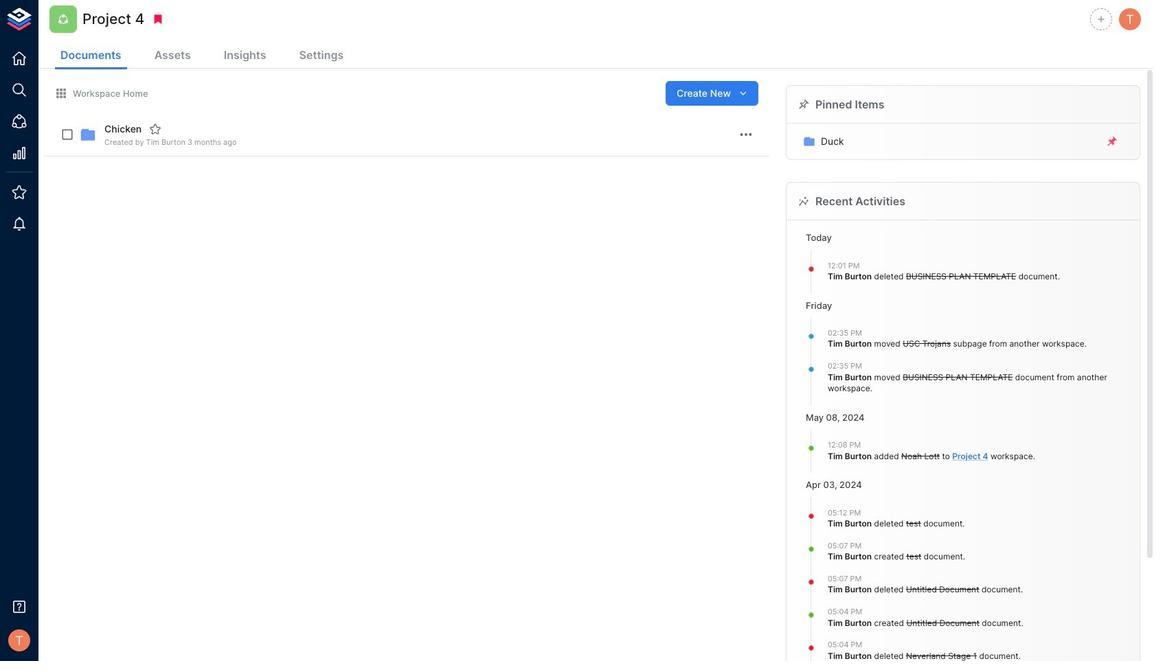 Task type: vqa. For each thing, say whether or not it's contained in the screenshot.
Favorite image
yes



Task type: describe. For each thing, give the bounding box(es) containing it.
unpin image
[[1107, 136, 1119, 148]]

favorite image
[[149, 123, 162, 135]]

remove bookmark image
[[152, 13, 165, 25]]



